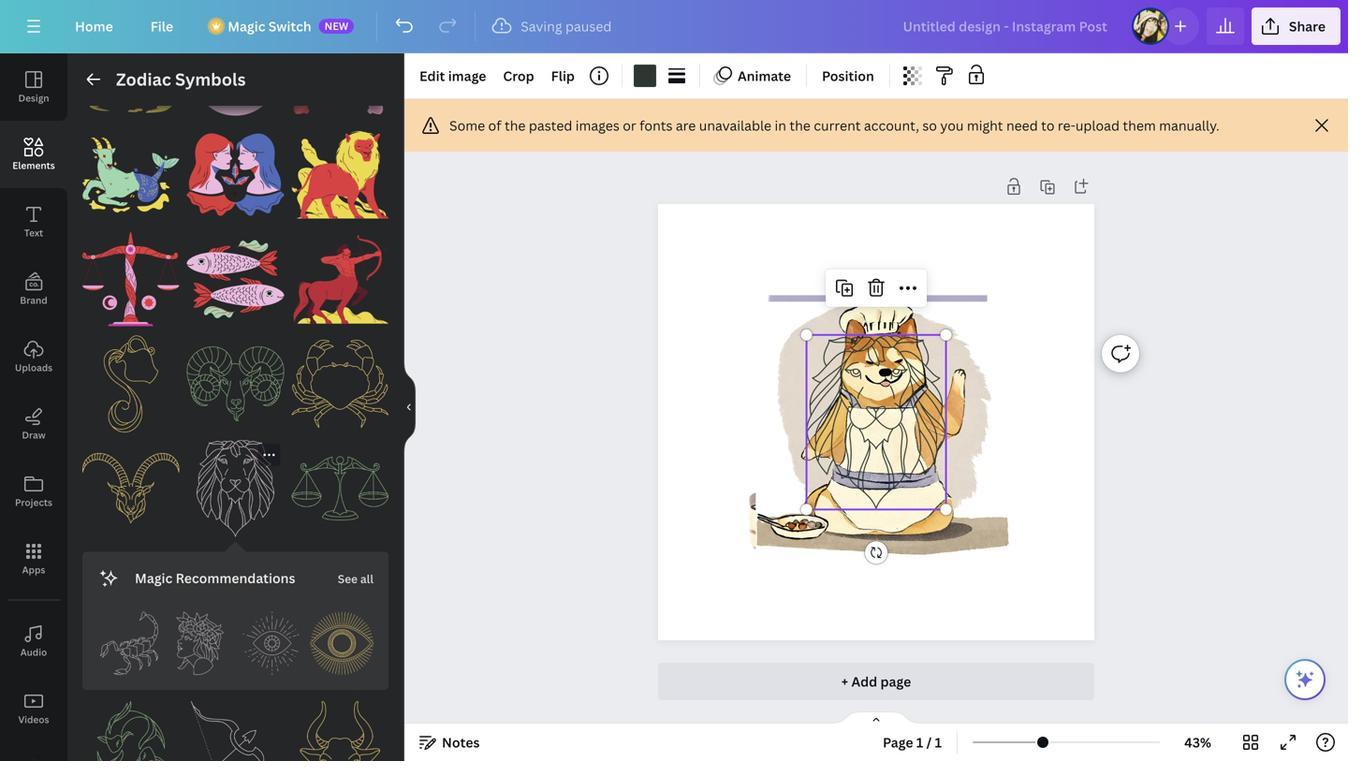 Task type: locate. For each thing, give the bounding box(es) containing it.
images
[[576, 117, 620, 134]]

to
[[1042, 117, 1055, 134]]

1 horizontal spatial magic
[[228, 17, 266, 35]]

0 horizontal spatial 1
[[917, 734, 924, 752]]

1 horizontal spatial 1
[[935, 734, 942, 752]]

so
[[923, 117, 938, 134]]

1 the from the left
[[505, 117, 526, 134]]

upload
[[1076, 117, 1120, 134]]

image
[[448, 67, 487, 85]]

apps button
[[0, 526, 67, 593]]

1 1 from the left
[[917, 734, 924, 752]]

the right in
[[790, 117, 811, 134]]

you
[[941, 117, 964, 134]]

group
[[82, 22, 180, 119], [187, 22, 284, 119], [292, 22, 389, 119], [82, 115, 180, 223], [187, 115, 284, 223], [292, 115, 389, 223], [187, 220, 284, 328], [292, 220, 389, 328], [82, 231, 180, 328], [82, 324, 180, 433], [187, 324, 284, 433], [292, 324, 389, 433], [82, 429, 180, 537], [292, 429, 389, 537], [187, 440, 284, 537], [97, 601, 161, 676], [168, 601, 232, 676], [239, 601, 303, 676], [310, 601, 374, 676], [82, 691, 180, 762], [292, 691, 389, 762]]

notes button
[[412, 728, 488, 758]]

star sign pisces image
[[187, 231, 284, 328]]

see all button
[[336, 560, 376, 597]]

star sign virgo image
[[187, 22, 284, 119]]

home link
[[60, 7, 128, 45]]

horoscope capricorn ram image
[[82, 440, 180, 537]]

magic
[[228, 17, 266, 35], [135, 570, 173, 587]]

switch
[[269, 17, 312, 35]]

star sign leo image
[[292, 126, 389, 223]]

page 1 / 1
[[883, 734, 942, 752]]

elements button
[[0, 121, 67, 188]]

home
[[75, 17, 113, 35]]

draw
[[22, 429, 46, 442]]

horoscope pisces fish image
[[82, 702, 180, 762]]

manually.
[[1160, 117, 1220, 134]]

edit image button
[[412, 61, 494, 91]]

1 left /
[[917, 734, 924, 752]]

new
[[325, 19, 349, 33]]

0 horizontal spatial the
[[505, 117, 526, 134]]

re-
[[1058, 117, 1076, 134]]

magic left recommendations
[[135, 570, 173, 587]]

videos
[[18, 714, 49, 726]]

saving paused status
[[484, 15, 621, 37]]

main menu bar
[[0, 0, 1349, 53]]

zodiac symbols
[[116, 68, 246, 91]]

magic for magic recommendations
[[135, 570, 173, 587]]

horoscope libra scale image
[[292, 440, 389, 537]]

horoscope taurus bull image
[[292, 702, 389, 762]]

recommendations
[[176, 570, 295, 587]]

magic inside the "main" menu bar
[[228, 17, 266, 35]]

share button
[[1252, 7, 1341, 45]]

1 right /
[[935, 734, 942, 752]]

1 horizontal spatial the
[[790, 117, 811, 134]]

star sign libra image
[[82, 231, 180, 328]]

1 vertical spatial magic
[[135, 570, 173, 587]]

projects button
[[0, 458, 67, 526]]

the
[[505, 117, 526, 134], [790, 117, 811, 134]]

0 vertical spatial magic
[[228, 17, 266, 35]]

crop button
[[496, 61, 542, 91]]

zodiac
[[116, 68, 171, 91]]

/
[[927, 734, 932, 752]]

star sign sagittarius image
[[292, 231, 389, 328]]

design button
[[0, 53, 67, 121]]

flip button
[[544, 61, 583, 91]]

edit
[[420, 67, 445, 85]]

uploads button
[[0, 323, 67, 391]]

the right "of"
[[505, 117, 526, 134]]

horoscope cancer crab image
[[292, 335, 389, 433]]

text
[[24, 227, 43, 239]]

magic left switch
[[228, 17, 266, 35]]

Design title text field
[[888, 7, 1125, 45]]

star sign cancer image
[[292, 22, 389, 119]]

43%
[[1185, 734, 1212, 752]]

projects
[[15, 496, 52, 509]]

#293731 image
[[634, 65, 657, 87], [634, 65, 657, 87]]

1
[[917, 734, 924, 752], [935, 734, 942, 752]]

or
[[623, 117, 637, 134]]

+ add page
[[842, 673, 912, 691]]

0 horizontal spatial magic
[[135, 570, 173, 587]]

notes
[[442, 734, 480, 752]]



Task type: describe. For each thing, give the bounding box(es) containing it.
side panel tab list
[[0, 53, 67, 762]]

position button
[[815, 61, 882, 91]]

flip
[[551, 67, 575, 85]]

file
[[151, 17, 173, 35]]

magic for magic switch
[[228, 17, 266, 35]]

all
[[361, 571, 374, 587]]

star sign taurus image
[[82, 22, 180, 119]]

might
[[967, 117, 1004, 134]]

page
[[883, 734, 914, 752]]

of
[[489, 117, 502, 134]]

position
[[822, 67, 875, 85]]

see all
[[338, 571, 374, 587]]

design
[[18, 92, 49, 104]]

some
[[450, 117, 485, 134]]

fonts
[[640, 117, 673, 134]]

need
[[1007, 117, 1039, 134]]

+
[[842, 673, 849, 691]]

some of the pasted images or fonts are unavailable in the current account, so you might need to re-upload them manually.
[[450, 117, 1220, 134]]

hide image
[[404, 363, 416, 452]]

brand
[[20, 294, 48, 307]]

uploads
[[15, 362, 53, 374]]

account,
[[864, 117, 920, 134]]

horoscope aquarius water jug image
[[82, 335, 180, 433]]

2 1 from the left
[[935, 734, 942, 752]]

file button
[[136, 7, 188, 45]]

saving
[[521, 17, 563, 35]]

them
[[1124, 117, 1157, 134]]

audio button
[[0, 608, 67, 675]]

magic recommendations
[[135, 570, 295, 587]]

edit image
[[420, 67, 487, 85]]

are
[[676, 117, 696, 134]]

brand button
[[0, 256, 67, 323]]

current
[[814, 117, 861, 134]]

audio
[[20, 646, 47, 659]]

elements
[[12, 159, 55, 172]]

in
[[775, 117, 787, 134]]

show pages image
[[832, 711, 922, 726]]

page
[[881, 673, 912, 691]]

rustic horoscope eye image
[[310, 612, 374, 676]]

star sign gemini image
[[187, 126, 284, 223]]

canva assistant image
[[1295, 669, 1317, 691]]

43% button
[[1168, 728, 1229, 758]]

symbols
[[175, 68, 246, 91]]

see
[[338, 571, 358, 587]]

add
[[852, 673, 878, 691]]

2 the from the left
[[790, 117, 811, 134]]

share
[[1290, 17, 1326, 35]]

magic switch
[[228, 17, 312, 35]]

apps
[[22, 564, 45, 577]]

crop
[[503, 67, 535, 85]]

saving paused
[[521, 17, 612, 35]]

draw button
[[0, 391, 67, 458]]

+ add page button
[[659, 663, 1095, 701]]

horoscope aries goat image
[[187, 335, 284, 433]]

paused
[[566, 17, 612, 35]]

text button
[[0, 188, 67, 256]]

star sign capricorn image
[[82, 126, 180, 223]]

unavailable
[[700, 117, 772, 134]]

animate
[[738, 67, 792, 85]]

videos button
[[0, 675, 67, 743]]

pasted
[[529, 117, 573, 134]]

animate button
[[708, 61, 799, 91]]



Task type: vqa. For each thing, say whether or not it's contained in the screenshot.
first 1 from right
yes



